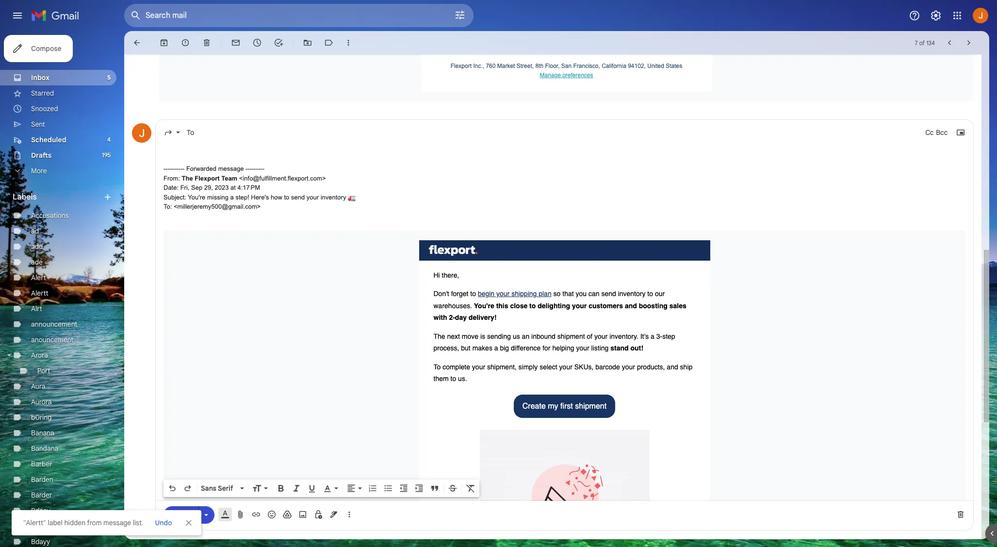 Task type: vqa. For each thing, say whether or not it's contained in the screenshot.
Pick
no



Task type: describe. For each thing, give the bounding box(es) containing it.
Search mail text field
[[146, 11, 427, 20]]

you're this close to delighting your customers and boosting sales with 2-day delivery!
[[434, 302, 687, 322]]

insert link ‪(⌘k)‬ image
[[251, 510, 261, 519]]

insert files using drive image
[[283, 510, 292, 519]]

3-
[[657, 332, 663, 340]]

delivery!
[[469, 314, 497, 322]]

back to inbox image
[[132, 38, 142, 48]]

drafts
[[31, 151, 52, 160]]

strikethrough ‪(⌘⇧x)‬ image
[[448, 484, 458, 493]]

street,
[[517, 62, 534, 69]]

🚛 image
[[348, 194, 356, 202]]

snooze image
[[252, 38, 262, 48]]

your inside ---------- forwarded message --------- from: the flexport team <info@fulfillment.flexport.com> date: fri, sep 29, 2023 at 4:17 pm subject: you're missing a step! here's how to send your inventory
[[307, 194, 319, 201]]

insert photo image
[[298, 510, 308, 519]]

to inside so that you can send inventory to our warehouses.
[[648, 290, 653, 298]]

134
[[927, 39, 936, 46]]

3 - from the left
[[168, 165, 170, 173]]

your up listing
[[595, 332, 608, 340]]

products,
[[637, 363, 665, 371]]

indent less ‪(⌘[)‬ image
[[399, 484, 409, 493]]

bold ‪(⌘b)‬ image
[[276, 484, 286, 493]]

19 - from the left
[[262, 165, 265, 173]]

insert emoji ‪(⌘⇧2)‬ image
[[267, 510, 277, 519]]

send button
[[164, 506, 199, 524]]

from
[[87, 518, 102, 527]]

b0ring
[[31, 413, 52, 422]]

aura link
[[31, 382, 45, 391]]

<millerjeremy500@gmail.com>
[[174, 203, 261, 210]]

starred
[[31, 89, 54, 98]]

alrt
[[31, 304, 42, 313]]

inventory.
[[610, 332, 639, 340]]

2 horizontal spatial a
[[651, 332, 655, 340]]

undo link
[[151, 514, 176, 532]]

inventory inside ---------- forwarded message --------- from: the flexport team <info@fulfillment.flexport.com> date: fri, sep 29, 2023 at 4:17 pm subject: you're missing a step! here's how to send your inventory
[[321, 194, 346, 201]]

inventory inside so that you can send inventory to our warehouses.
[[618, 290, 646, 298]]

your down stand out!
[[622, 363, 636, 371]]

announcement
[[31, 320, 77, 329]]

2 - from the left
[[166, 165, 168, 173]]

add link
[[31, 242, 43, 251]]

move to image
[[303, 38, 313, 48]]

b0ring link
[[31, 413, 52, 422]]

older image
[[965, 38, 974, 48]]

ade
[[31, 258, 43, 267]]

begin
[[478, 290, 495, 298]]

your inside you're this close to delighting your customers and boosting sales with 2-day delivery!
[[572, 302, 587, 310]]

to for to
[[187, 128, 194, 137]]

sans serif option
[[199, 484, 238, 493]]

subject:
[[164, 194, 186, 201]]

flexport inside the flexport inc., 760 market street, 8th floor, san francisco, california 94102, united states manage preferences
[[451, 62, 472, 69]]

snoozed link
[[31, 104, 58, 113]]

14 - from the left
[[252, 165, 254, 173]]

settings image
[[931, 10, 942, 21]]

cc bcc
[[926, 128, 948, 137]]

banana
[[31, 429, 54, 437]]

plan
[[539, 290, 552, 298]]

undo ‪(⌘z)‬ image
[[167, 484, 177, 493]]

alrt link
[[31, 304, 42, 313]]

port link
[[37, 367, 50, 375]]

alert containing "alertt" label hidden from message list.
[[12, 22, 982, 535]]

15 - from the left
[[254, 165, 256, 173]]

boosting
[[639, 302, 668, 310]]

team
[[221, 175, 237, 182]]

shipment,
[[487, 363, 517, 371]]

here's
[[251, 194, 269, 201]]

1 horizontal spatial a
[[495, 344, 498, 352]]

5
[[107, 74, 111, 81]]

out!
[[631, 344, 644, 352]]

7 of 134
[[915, 39, 936, 46]]

195
[[102, 151, 111, 159]]

numbered list ‪(⌘⇧7)‬ image
[[368, 484, 378, 493]]

california
[[602, 62, 627, 69]]

floor,
[[545, 62, 560, 69]]

barcode
[[596, 363, 620, 371]]

accusations link
[[31, 211, 69, 220]]

insert signature image
[[329, 510, 339, 519]]

7
[[915, 39, 918, 46]]

main menu image
[[12, 10, 23, 21]]

united
[[648, 62, 665, 69]]

first
[[561, 402, 573, 411]]

send inside so that you can send inventory to our warehouses.
[[602, 290, 616, 298]]

missing
[[207, 194, 229, 201]]

your right select
[[560, 363, 573, 371]]

bday
[[31, 522, 47, 531]]

to inside ---------- forwarded message --------- from: the flexport team <info@fulfillment.flexport.com> date: fri, sep 29, 2023 at 4:17 pm subject: you're missing a step! here's how to send your inventory
[[284, 194, 290, 201]]

flexport_reverse_logo@2x image
[[429, 245, 477, 256]]

alert link
[[31, 273, 46, 282]]

inbox link
[[31, 73, 50, 82]]

to complete your shipment, simply select your skus, barcode your products, and ship them to us.
[[434, 363, 693, 383]]

remove formatting ‪(⌘\)‬ image
[[466, 484, 476, 493]]

18 - from the left
[[260, 165, 262, 173]]

drafts link
[[31, 151, 52, 160]]

9 - from the left
[[180, 165, 183, 173]]

manage
[[540, 72, 561, 79]]

difference
[[511, 344, 541, 352]]

add to tasks image
[[274, 38, 284, 48]]

you're this
[[474, 302, 509, 310]]

starred link
[[31, 89, 54, 98]]

the inside the next move is sending us an inbound shipment of your inventory. it's a 3-step process, but makes a big difference for helping your listing
[[434, 332, 445, 340]]

message inside ---------- forwarded message --------- from: the flexport team <info@fulfillment.flexport.com> date: fri, sep 29, 2023 at 4:17 pm subject: you're missing a step! here's how to send your inventory
[[218, 165, 244, 173]]

you
[[576, 290, 587, 298]]

so that you can send inventory to our warehouses.
[[434, 290, 665, 310]]

11 - from the left
[[246, 165, 248, 173]]

date:
[[164, 184, 179, 191]]

underline ‪(⌘u)‬ image
[[307, 484, 317, 494]]

simply
[[519, 363, 538, 371]]

your right begin
[[497, 290, 510, 298]]

labels navigation
[[0, 31, 124, 547]]

your left listing
[[576, 344, 590, 352]]

a inside ---------- forwarded message --------- from: the flexport team <info@fulfillment.flexport.com> date: fri, sep 29, 2023 at 4:17 pm subject: you're missing a step! here's how to send your inventory
[[230, 194, 234, 201]]

so
[[554, 290, 561, 298]]

it's
[[641, 332, 649, 340]]

cc
[[926, 128, 934, 137]]

barden
[[31, 475, 53, 484]]

for
[[543, 344, 551, 352]]

bdaay link
[[31, 506, 50, 515]]

formatting options toolbar
[[164, 480, 480, 497]]

select
[[540, 363, 558, 371]]

sent link
[[31, 120, 45, 129]]

10 - from the left
[[183, 165, 185, 173]]

barder
[[31, 491, 52, 500]]

bcc
[[937, 128, 948, 137]]

sans
[[201, 484, 216, 493]]

of inside the next move is sending us an inbound shipment of your inventory. it's a 3-step process, but makes a big difference for helping your listing
[[587, 332, 593, 340]]

label
[[48, 518, 63, 527]]

16 - from the left
[[256, 165, 258, 173]]

manage preferences link
[[540, 72, 594, 79]]

2023
[[215, 184, 229, 191]]

bandana link
[[31, 444, 58, 453]]

alertt link
[[31, 289, 48, 298]]

move
[[462, 332, 479, 340]]

hidden
[[64, 518, 86, 527]]

inbox
[[31, 73, 50, 82]]

more button
[[0, 163, 117, 179]]

bulleted list ‪(⌘⇧8)‬ image
[[384, 484, 393, 493]]

flexport inc., 760 market street, 8th floor, san francisco, california 94102, united states manage preferences
[[451, 62, 683, 79]]



Task type: locate. For each thing, give the bounding box(es) containing it.
0 vertical spatial flexport
[[451, 62, 472, 69]]

to:  <millerjeremy500@gmail.com>
[[164, 203, 261, 210]]

a left the 3-
[[651, 332, 655, 340]]

8th
[[536, 62, 544, 69]]

barder link
[[31, 491, 52, 500]]

1 vertical spatial message
[[103, 518, 131, 527]]

1 vertical spatial send
[[602, 290, 616, 298]]

ad link
[[31, 227, 39, 235]]

4:17 pm
[[238, 184, 260, 191]]

labels heading
[[13, 192, 103, 202]]

the inside ---------- forwarded message --------- from: the flexport team <info@fulfillment.flexport.com> date: fri, sep 29, 2023 at 4:17 pm subject: you're missing a step! here's how to send your inventory
[[182, 175, 193, 182]]

begin your shipping plan link
[[478, 290, 552, 298]]

report spam image
[[181, 38, 190, 48]]

day
[[455, 314, 467, 322]]

don't
[[434, 290, 449, 298]]

stand
[[611, 344, 629, 352]]

0 horizontal spatial to
[[187, 128, 194, 137]]

of right 7
[[920, 39, 925, 46]]

shipment up helping
[[558, 332, 585, 340]]

a
[[230, 194, 234, 201], [651, 332, 655, 340], [495, 344, 498, 352]]

create_inbound_no_loop image
[[480, 430, 650, 547]]

your down you
[[572, 302, 587, 310]]

more options image
[[347, 510, 352, 519]]

0 vertical spatial message
[[218, 165, 244, 173]]

0 vertical spatial of
[[920, 39, 925, 46]]

discard draft ‪(⌘⇧d)‬ image
[[956, 510, 966, 519]]

0 horizontal spatial a
[[230, 194, 234, 201]]

mark as unread image
[[231, 38, 241, 48]]

1 horizontal spatial the
[[434, 332, 445, 340]]

anouncement link
[[31, 335, 73, 344]]

1 horizontal spatial and
[[667, 363, 679, 371]]

scheduled
[[31, 135, 66, 144]]

shipping
[[512, 290, 537, 298]]

0 horizontal spatial of
[[587, 332, 593, 340]]

1 - from the left
[[164, 165, 166, 173]]

advanced search options image
[[451, 5, 470, 25]]

banana link
[[31, 429, 54, 437]]

0 vertical spatial the
[[182, 175, 193, 182]]

and inside you're this close to delighting your customers and boosting sales with 2-day delivery!
[[625, 302, 637, 310]]

0 vertical spatial inventory
[[321, 194, 346, 201]]

bdayy link
[[31, 537, 50, 546]]

undo
[[155, 518, 172, 527]]

announcement link
[[31, 320, 77, 329]]

2-
[[449, 314, 455, 322]]

cc link
[[926, 127, 934, 139]]

you're
[[188, 194, 206, 201]]

flexport left inc.,
[[451, 62, 472, 69]]

more image
[[344, 38, 353, 48]]

0 horizontal spatial and
[[625, 302, 637, 310]]

us.
[[458, 375, 467, 383]]

1 horizontal spatial send
[[602, 290, 616, 298]]

your down makes
[[472, 363, 486, 371]]

delete image
[[202, 38, 212, 48]]

to
[[284, 194, 290, 201], [471, 290, 476, 298], [648, 290, 653, 298], [451, 375, 456, 383]]

list.
[[133, 518, 143, 527]]

archive image
[[159, 38, 169, 48]]

send up customers
[[602, 290, 616, 298]]

labels
[[13, 192, 37, 202]]

to left the our at the right bottom of page
[[648, 290, 653, 298]]

forwarded
[[186, 165, 217, 173]]

search mail image
[[127, 7, 145, 24]]

2 vertical spatial a
[[495, 344, 498, 352]]

us
[[513, 332, 520, 340]]

1 vertical spatial a
[[651, 332, 655, 340]]

8 - from the left
[[178, 165, 180, 173]]

13 - from the left
[[250, 165, 252, 173]]

the up fri,
[[182, 175, 193, 182]]

gmail image
[[31, 6, 84, 25]]

and left boosting
[[625, 302, 637, 310]]

more send options image
[[201, 510, 211, 520]]

flexport
[[451, 62, 472, 69], [195, 175, 220, 182]]

how
[[271, 194, 282, 201]]

create
[[523, 402, 546, 411]]

to:
[[164, 203, 172, 210]]

to left us.
[[451, 375, 456, 383]]

"alertt" label hidden from message list.
[[23, 518, 143, 527]]

arora
[[31, 351, 48, 360]]

to inside to complete your shipment, simply select your skus, barcode your products, and ship them to us.
[[451, 375, 456, 383]]

your down <info@fulfillment.flexport.com>
[[307, 194, 319, 201]]

4 - from the left
[[170, 165, 172, 173]]

inventory up boosting
[[618, 290, 646, 298]]

customers
[[589, 302, 623, 310]]

1 vertical spatial flexport
[[195, 175, 220, 182]]

your
[[307, 194, 319, 201], [497, 290, 510, 298], [572, 302, 587, 310], [595, 332, 608, 340], [576, 344, 590, 352], [472, 363, 486, 371], [560, 363, 573, 371], [622, 363, 636, 371]]

create my first shipment link
[[514, 395, 616, 418]]

shipment right 'first'
[[575, 402, 607, 411]]

a down at
[[230, 194, 234, 201]]

an
[[522, 332, 530, 340]]

1 horizontal spatial of
[[920, 39, 925, 46]]

1 horizontal spatial flexport
[[451, 62, 472, 69]]

0 horizontal spatial send
[[291, 194, 305, 201]]

7 - from the left
[[176, 165, 178, 173]]

message left list.
[[103, 518, 131, 527]]

our
[[655, 290, 665, 298]]

sep
[[191, 184, 203, 191]]

redo ‪(⌘y)‬ image
[[183, 484, 193, 493]]

Message Body text field
[[164, 145, 966, 547]]

of
[[920, 39, 925, 46], [587, 332, 593, 340]]

1 vertical spatial and
[[667, 363, 679, 371]]

barber link
[[31, 460, 52, 468]]

francisco,
[[574, 62, 600, 69]]

shipment inside the next move is sending us an inbound shipment of your inventory. it's a 3-step process, but makes a big difference for helping your listing
[[558, 332, 585, 340]]

that
[[563, 290, 574, 298]]

labels image
[[324, 38, 334, 48]]

0 horizontal spatial the
[[182, 175, 193, 182]]

1 vertical spatial shipment
[[575, 402, 607, 411]]

barden link
[[31, 475, 53, 484]]

newer image
[[945, 38, 955, 48]]

1 horizontal spatial message
[[218, 165, 244, 173]]

close to
[[510, 302, 536, 310]]

message up "team"
[[218, 165, 244, 173]]

to inside to complete your shipment, simply select your skus, barcode your products, and ship them to us.
[[434, 363, 441, 371]]

next
[[447, 332, 460, 340]]

sales
[[670, 302, 687, 310]]

listing
[[592, 344, 609, 352]]

with
[[434, 314, 447, 322]]

to right type of response image on the left top of page
[[187, 128, 194, 137]]

them
[[434, 375, 449, 383]]

ship
[[680, 363, 693, 371]]

0 horizontal spatial message
[[103, 518, 131, 527]]

support image
[[909, 10, 921, 21]]

flexport inside ---------- forwarded message --------- from: the flexport team <info@fulfillment.flexport.com> date: fri, sep 29, 2023 at 4:17 pm subject: you're missing a step! here's how to send your inventory
[[195, 175, 220, 182]]

snoozed
[[31, 104, 58, 113]]

the
[[182, 175, 193, 182], [434, 332, 445, 340]]

1 vertical spatial the
[[434, 332, 445, 340]]

0 vertical spatial and
[[625, 302, 637, 310]]

step
[[663, 332, 676, 340]]

don't forget to begin your shipping plan
[[434, 290, 552, 298]]

0 vertical spatial shipment
[[558, 332, 585, 340]]

0 vertical spatial to
[[187, 128, 194, 137]]

1 vertical spatial of
[[587, 332, 593, 340]]

0 vertical spatial send
[[291, 194, 305, 201]]

12 - from the left
[[248, 165, 250, 173]]

send inside ---------- forwarded message --------- from: the flexport team <info@fulfillment.flexport.com> date: fri, sep 29, 2023 at 4:17 pm subject: you're missing a step! here's how to send your inventory
[[291, 194, 305, 201]]

indent more ‪(⌘])‬ image
[[415, 484, 424, 493]]

alert
[[12, 22, 982, 535]]

inventory left 🚛 "image"
[[321, 194, 346, 201]]

a left big
[[495, 344, 498, 352]]

1 horizontal spatial inventory
[[618, 290, 646, 298]]

0 horizontal spatial inventory
[[321, 194, 346, 201]]

flexport up 29,
[[195, 175, 220, 182]]

0 horizontal spatial flexport
[[195, 175, 220, 182]]

to up them
[[434, 363, 441, 371]]

send right how
[[291, 194, 305, 201]]

1 horizontal spatial to
[[434, 363, 441, 371]]

<info@fulfillment.flexport.com>
[[239, 175, 326, 182]]

but
[[461, 344, 471, 352]]

inc.,
[[474, 62, 485, 69]]

94102,
[[628, 62, 646, 69]]

type of response image
[[164, 128, 173, 138]]

and left ship
[[667, 363, 679, 371]]

to left begin
[[471, 290, 476, 298]]

hi there,
[[434, 271, 459, 279]]

bcc link
[[937, 127, 948, 139]]

shipment
[[558, 332, 585, 340], [575, 402, 607, 411]]

6 - from the left
[[174, 165, 176, 173]]

None search field
[[124, 4, 474, 27]]

0 vertical spatial a
[[230, 194, 234, 201]]

of up listing
[[587, 332, 593, 340]]

5 - from the left
[[172, 165, 174, 173]]

bdaay
[[31, 506, 50, 515]]

anouncement
[[31, 335, 73, 344]]

forget
[[451, 290, 469, 298]]

17 - from the left
[[258, 165, 260, 173]]

italic ‪(⌘i)‬ image
[[292, 484, 301, 493]]

and inside to complete your shipment, simply select your skus, barcode your products, and ship them to us.
[[667, 363, 679, 371]]

the up the process,
[[434, 332, 445, 340]]

stand out!
[[611, 344, 646, 352]]

1 vertical spatial inventory
[[618, 290, 646, 298]]

to right how
[[284, 194, 290, 201]]

attach files image
[[236, 510, 246, 519]]

toggle confidential mode image
[[314, 510, 323, 519]]

to for to complete your shipment, simply select your skus, barcode your products, and ship them to us.
[[434, 363, 441, 371]]

1 vertical spatial to
[[434, 363, 441, 371]]

can
[[589, 290, 600, 298]]

states
[[666, 62, 683, 69]]

quote ‪(⌘⇧9)‬ image
[[430, 484, 440, 493]]

None text field
[[198, 124, 926, 141]]

delighting
[[538, 302, 570, 310]]

compose button
[[4, 35, 73, 62]]

scheduled link
[[31, 135, 66, 144]]



